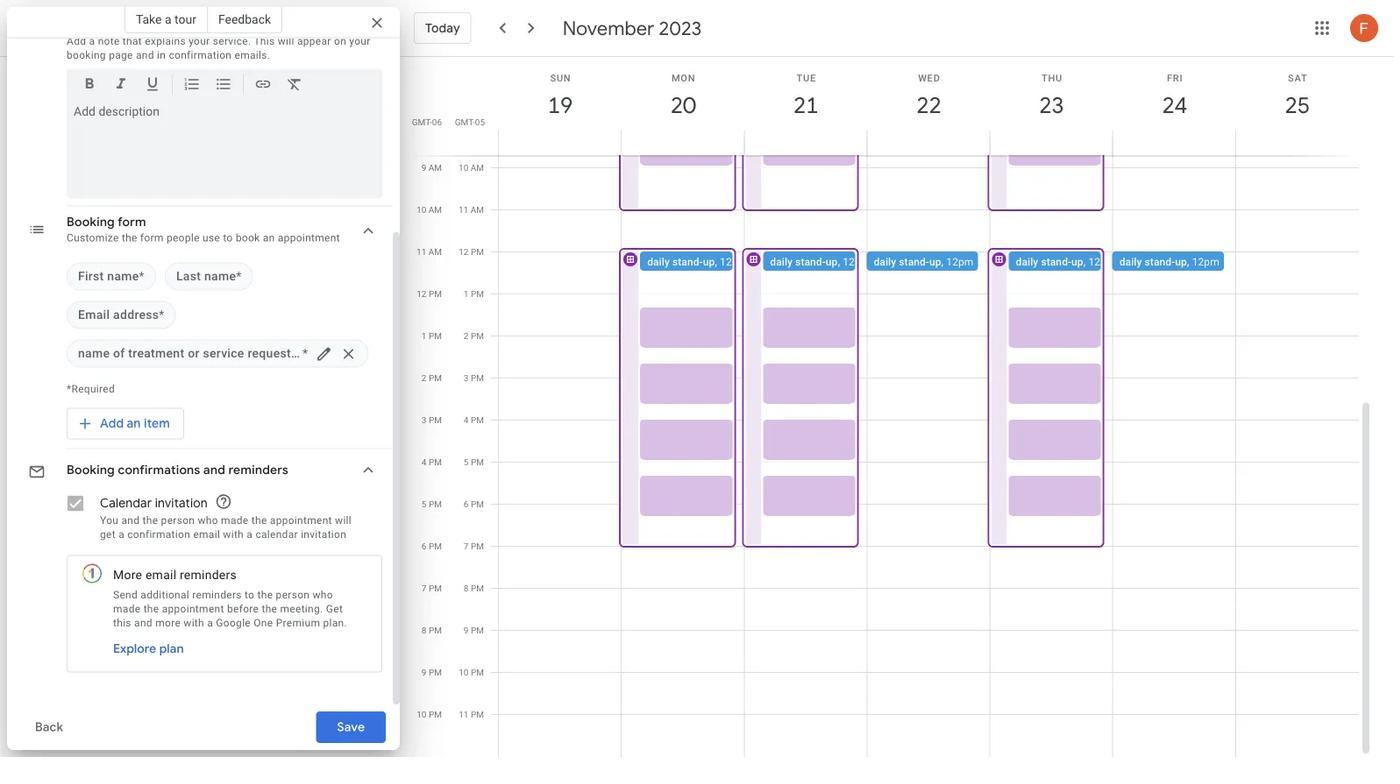 Task type: vqa. For each thing, say whether or not it's contained in the screenshot.
1 ELEMENT in the left top of the page
no



Task type: describe. For each thing, give the bounding box(es) containing it.
page
[[109, 49, 133, 61]]

appointment inside booking form customize the form people use to book an appointment
[[278, 232, 340, 245]]

mon 20
[[670, 72, 696, 120]]

25
[[1284, 91, 1309, 120]]

0 vertical spatial 1
[[464, 289, 469, 299]]

note
[[98, 35, 120, 47]]

2023
[[659, 16, 702, 40]]

10 left 11 pm
[[417, 709, 427, 720]]

0 horizontal spatial 11 am
[[417, 246, 442, 257]]

list item containing last name
[[165, 263, 253, 291]]

appointment inside you and the person who made the appointment will get a confirmation email with a calendar invitation
[[270, 515, 332, 527]]

who inside more email reminders send additional reminders to the person who made the appointment before the meeting. get this and more with a google one premium plan.
[[313, 589, 333, 602]]

0 horizontal spatial invitation
[[155, 496, 208, 512]]

one
[[254, 617, 273, 630]]

a right get
[[119, 529, 125, 541]]

5 daily stand-up , 12pm from the left
[[1120, 256, 1220, 268]]

2 12pm from the left
[[843, 256, 870, 268]]

2 daily from the left
[[770, 256, 793, 268]]

and inside add a note that explains your service. this will appear on your booking page and in confirmation emails.
[[136, 49, 154, 61]]

sun 19
[[547, 72, 572, 120]]

1 horizontal spatial 3
[[464, 373, 469, 383]]

21
[[793, 91, 818, 120]]

2 stand- from the left
[[795, 256, 826, 268]]

today
[[425, 20, 460, 36]]

explore plan button
[[106, 634, 191, 666]]

name left of
[[78, 347, 110, 361]]

tour
[[175, 12, 196, 26]]

requested
[[248, 347, 305, 361]]

and inside more email reminders send additional reminders to the person who made the appointment before the meeting. get this and more with a google one premium plan.
[[134, 617, 153, 630]]

additional
[[141, 589, 189, 602]]

*required
[[67, 383, 115, 395]]

* right service
[[303, 347, 308, 361]]

1 vertical spatial 9
[[464, 625, 469, 636]]

23
[[1038, 91, 1063, 120]]

5 12pm from the left
[[1192, 256, 1220, 268]]

this
[[254, 35, 275, 47]]

* for last name
[[236, 270, 242, 284]]

premium
[[276, 617, 320, 630]]

send
[[113, 589, 138, 602]]

that
[[123, 35, 142, 47]]

05
[[475, 117, 485, 127]]

Description text field
[[74, 104, 375, 192]]

customize
[[67, 232, 119, 245]]

1 vertical spatial 1
[[422, 331, 427, 341]]

last name *
[[176, 270, 242, 284]]

1 horizontal spatial 8
[[464, 583, 469, 594]]

0 vertical spatial 5
[[464, 457, 469, 467]]

on
[[334, 35, 346, 47]]

4 daily from the left
[[1016, 256, 1039, 268]]

3 daily from the left
[[874, 256, 896, 268]]

email inside more email reminders send additional reminders to the person who made the appointment before the meeting. get this and more with a google one premium plan.
[[146, 569, 177, 583]]

wed
[[918, 72, 941, 83]]

2 vertical spatial 11
[[459, 709, 469, 720]]

book
[[236, 232, 260, 245]]

numbered list image
[[183, 75, 201, 96]]

feedback button
[[208, 5, 282, 33]]

a inside more email reminders send additional reminders to the person who made the appointment before the meeting. get this and more with a google one premium plan.
[[207, 617, 213, 630]]

0 vertical spatial 11
[[459, 204, 469, 215]]

1 horizontal spatial 6
[[464, 499, 469, 509]]

a inside take a tour button
[[165, 12, 171, 26]]

1 vertical spatial 6
[[422, 541, 427, 552]]

gmt-06
[[412, 117, 442, 127]]

5 , from the left
[[1187, 256, 1190, 268]]

this
[[113, 617, 131, 630]]

booking for booking confirmations and reminders
[[67, 463, 115, 479]]

24 column header
[[1113, 57, 1236, 156]]

list item containing first name
[[67, 263, 156, 291]]

4 up from the left
[[1072, 256, 1084, 268]]

10 right 9 am
[[459, 162, 469, 173]]

feedback
[[218, 12, 271, 26]]

service
[[203, 347, 244, 361]]

0 vertical spatial 2
[[464, 331, 469, 341]]

21 column header
[[744, 57, 868, 156]]

0 horizontal spatial 3
[[422, 415, 427, 425]]

add for add a note that explains your service. this will appear on your booking page and in confirmation emails.
[[67, 35, 86, 47]]

1 stand- from the left
[[673, 256, 703, 268]]

address
[[113, 308, 159, 323]]

get
[[326, 603, 343, 616]]

sun
[[550, 72, 571, 83]]

take a tour button
[[124, 5, 208, 33]]

add an item button
[[67, 403, 184, 445]]

23 column header
[[990, 57, 1113, 156]]

explains
[[145, 35, 186, 47]]

first name *
[[78, 270, 145, 284]]

in
[[157, 49, 166, 61]]

formatting options toolbar
[[67, 69, 382, 107]]

2 , from the left
[[838, 256, 840, 268]]

to inside more email reminders send additional reminders to the person who made the appointment before the meeting. get this and more with a google one premium plan.
[[245, 589, 255, 602]]

add for add an item
[[100, 417, 124, 432]]

5 up from the left
[[1175, 256, 1187, 268]]

reminders inside dropdown button
[[229, 463, 288, 479]]

4 daily stand-up , 12pm from the left
[[1016, 256, 1116, 268]]

underline image
[[144, 75, 161, 96]]

before
[[227, 603, 259, 616]]

more email reminders send additional reminders to the person who made the appointment before the meeting. get this and more with a google one premium plan.
[[113, 569, 347, 630]]

0 vertical spatial 2 pm
[[464, 331, 484, 341]]

add an item
[[100, 417, 170, 432]]

0 horizontal spatial 3 pm
[[422, 415, 442, 425]]

19 column header
[[498, 57, 622, 156]]

emails.
[[235, 49, 270, 61]]

person inside you and the person who made the appointment will get a confirmation email with a calendar invitation
[[161, 515, 195, 527]]

thu
[[1042, 72, 1063, 83]]

first
[[78, 270, 104, 284]]

1 , from the left
[[715, 256, 717, 268]]

email inside you and the person who made the appointment will get a confirmation email with a calendar invitation
[[193, 529, 220, 541]]

to inside booking form customize the form people use to book an appointment
[[223, 232, 233, 245]]

confirmations
[[118, 463, 200, 479]]

0 horizontal spatial 4 pm
[[422, 457, 442, 467]]

booking confirmations and reminders
[[67, 463, 288, 479]]

fri
[[1167, 72, 1183, 83]]

an inside button
[[127, 417, 141, 432]]

1 horizontal spatial 8 pm
[[464, 583, 484, 594]]

mon
[[672, 72, 696, 83]]

explore plan
[[113, 642, 184, 658]]

add a note that explains your service. this will appear on your booking page and in confirmation emails.
[[67, 35, 371, 61]]

or
[[188, 347, 200, 361]]

1 vertical spatial 12 pm
[[417, 289, 442, 299]]

the down additional
[[143, 603, 159, 616]]

booking form customize the form people use to book an appointment
[[67, 215, 340, 245]]

fri 24
[[1161, 72, 1186, 120]]

email address *
[[78, 308, 165, 323]]

service.
[[213, 35, 251, 47]]

calendar
[[100, 496, 152, 512]]

0 horizontal spatial 9 pm
[[422, 667, 442, 678]]

3 12pm from the left
[[947, 256, 974, 268]]

a left calendar
[[247, 529, 253, 541]]

2 vertical spatial 9
[[422, 667, 427, 678]]

0 vertical spatial form
[[118, 215, 146, 231]]

2 your from the left
[[349, 35, 371, 47]]

0 vertical spatial 9
[[421, 162, 426, 173]]

3 stand- from the left
[[899, 256, 929, 268]]

treatment
[[128, 347, 184, 361]]

person inside more email reminders send additional reminders to the person who made the appointment before the meeting. get this and more with a google one premium plan.
[[276, 589, 310, 602]]

thu 23
[[1038, 72, 1063, 120]]

4 , from the left
[[1084, 256, 1086, 268]]

1 horizontal spatial 4
[[464, 415, 469, 425]]

0 horizontal spatial 10 am
[[417, 204, 442, 215]]

friday, november 24 element
[[1155, 85, 1195, 125]]

06
[[432, 117, 442, 127]]

booking
[[67, 49, 106, 61]]

3 up from the left
[[929, 256, 941, 268]]

a inside add a note that explains your service. this will appear on your booking page and in confirmation emails.
[[89, 35, 95, 47]]

3 , from the left
[[941, 256, 944, 268]]

11 pm
[[459, 709, 484, 720]]

list item containing email address
[[67, 302, 176, 330]]

1 horizontal spatial 4 pm
[[464, 415, 484, 425]]

1 vertical spatial 5 pm
[[422, 499, 442, 509]]

last
[[176, 270, 201, 284]]

sat 25
[[1284, 72, 1309, 120]]

1 horizontal spatial 9 pm
[[464, 625, 484, 636]]

0 vertical spatial 12 pm
[[459, 246, 484, 257]]

tue 21
[[793, 72, 818, 120]]

today button
[[414, 7, 472, 49]]

1 your from the left
[[189, 35, 210, 47]]

0 vertical spatial 1 pm
[[464, 289, 484, 299]]

you
[[100, 515, 119, 527]]

made inside you and the person who made the appointment will get a confirmation email with a calendar invitation
[[221, 515, 249, 527]]

gmt-05
[[455, 117, 485, 127]]

meeting.
[[280, 603, 323, 616]]

1 horizontal spatial 6 pm
[[464, 499, 484, 509]]

calendar
[[256, 529, 298, 541]]

25 column header
[[1235, 57, 1359, 156]]

saturday, november 25 element
[[1278, 85, 1318, 125]]

1 vertical spatial 2 pm
[[422, 373, 442, 383]]



Task type: locate. For each thing, give the bounding box(es) containing it.
a left 'tour'
[[165, 12, 171, 26]]

4
[[464, 415, 469, 425], [422, 457, 427, 467]]

gmt- right 06
[[455, 117, 475, 127]]

0 horizontal spatial 7 pm
[[422, 583, 442, 594]]

0 vertical spatial email
[[193, 529, 220, 541]]

add up booking
[[67, 35, 86, 47]]

0 vertical spatial will
[[278, 35, 294, 47]]

0 horizontal spatial 6 pm
[[422, 541, 442, 552]]

1 horizontal spatial 5
[[464, 457, 469, 467]]

your right on
[[349, 35, 371, 47]]

confirmation inside you and the person who made the appointment will get a confirmation email with a calendar invitation
[[127, 529, 190, 541]]

10 pm up 11 pm
[[459, 667, 484, 678]]

* up address
[[139, 270, 145, 284]]

1 horizontal spatial 12 pm
[[459, 246, 484, 257]]

email
[[193, 529, 220, 541], [146, 569, 177, 583]]

get
[[100, 529, 116, 541]]

more
[[155, 617, 181, 630]]

person
[[161, 515, 195, 527], [276, 589, 310, 602]]

1 12pm from the left
[[720, 256, 747, 268]]

12
[[459, 246, 469, 257], [417, 289, 427, 299]]

7
[[464, 541, 469, 552], [422, 583, 427, 594]]

1 booking from the top
[[67, 215, 115, 231]]

appointment right book
[[278, 232, 340, 245]]

1 vertical spatial 8
[[422, 625, 427, 636]]

1 horizontal spatial will
[[335, 515, 352, 527]]

1 horizontal spatial 5 pm
[[464, 457, 484, 467]]

booking
[[67, 215, 115, 231], [67, 463, 115, 479]]

0 vertical spatial reminders
[[229, 463, 288, 479]]

with inside more email reminders send additional reminders to the person who made the appointment before the meeting. get this and more with a google one premium plan.
[[184, 617, 204, 630]]

2 pm
[[464, 331, 484, 341], [422, 373, 442, 383]]

10 am
[[459, 162, 484, 173], [417, 204, 442, 215]]

form up the customize
[[118, 215, 146, 231]]

22 column header
[[867, 57, 991, 156]]

0 vertical spatial with
[[223, 529, 244, 541]]

reminders up additional
[[180, 569, 237, 583]]

1 daily from the left
[[647, 256, 670, 268]]

1 horizontal spatial an
[[263, 232, 275, 245]]

0 vertical spatial 4 pm
[[464, 415, 484, 425]]

form left the people
[[140, 232, 164, 245]]

add inside add an item button
[[100, 417, 124, 432]]

reminders up "before"
[[192, 589, 242, 602]]

* for email address
[[159, 308, 165, 323]]

booking up calendar
[[67, 463, 115, 479]]

who down the booking confirmations and reminders dropdown button
[[198, 515, 218, 527]]

0 horizontal spatial person
[[161, 515, 195, 527]]

2 vertical spatial reminders
[[192, 589, 242, 602]]

made down the booking confirmations and reminders dropdown button
[[221, 515, 249, 527]]

to right use
[[223, 232, 233, 245]]

your
[[189, 35, 210, 47], [349, 35, 371, 47]]

0 horizontal spatial 6
[[422, 541, 427, 552]]

0 horizontal spatial 8
[[422, 625, 427, 636]]

name of treatment or service requested *
[[78, 347, 308, 361]]

booking up the customize
[[67, 215, 115, 231]]

1 vertical spatial 9 pm
[[422, 667, 442, 678]]

1 vertical spatial 7 pm
[[422, 583, 442, 594]]

name for last name
[[204, 270, 236, 284]]

5
[[464, 457, 469, 467], [422, 499, 427, 509]]

booking confirmations and reminders button
[[60, 453, 389, 485]]

* for first name
[[139, 270, 145, 284]]

email up additional
[[146, 569, 177, 583]]

name right first
[[107, 270, 139, 284]]

appointment up calendar
[[270, 515, 332, 527]]

you and the person who made the appointment will get a confirmation email with a calendar invitation
[[100, 515, 352, 541]]

who inside you and the person who made the appointment will get a confirmation email with a calendar invitation
[[198, 515, 218, 527]]

1 up from the left
[[703, 256, 715, 268]]

an left item
[[127, 417, 141, 432]]

2 booking from the top
[[67, 463, 115, 479]]

0 horizontal spatial your
[[189, 35, 210, 47]]

0 vertical spatial booking
[[67, 215, 115, 231]]

bulleted list image
[[215, 75, 232, 96]]

person down calendar invitation
[[161, 515, 195, 527]]

0 vertical spatial an
[[263, 232, 275, 245]]

and inside you and the person who made the appointment will get a confirmation email with a calendar invitation
[[121, 515, 140, 527]]

0 horizontal spatial to
[[223, 232, 233, 245]]

1 horizontal spatial to
[[245, 589, 255, 602]]

an inside booking form customize the form people use to book an appointment
[[263, 232, 275, 245]]

3 daily stand-up , 12pm from the left
[[874, 256, 974, 268]]

24
[[1161, 91, 1186, 120]]

4 12pm from the left
[[1089, 256, 1116, 268]]

calendar invitation
[[100, 496, 208, 512]]

wed 22
[[915, 72, 941, 120]]

1 horizontal spatial 1
[[464, 289, 469, 299]]

to up "before"
[[245, 589, 255, 602]]

an
[[263, 232, 275, 245], [127, 417, 141, 432]]

0 horizontal spatial 4
[[422, 457, 427, 467]]

people
[[167, 232, 200, 245]]

1 horizontal spatial made
[[221, 515, 249, 527]]

booking for booking form customize the form people use to book an appointment
[[67, 215, 115, 231]]

12pm
[[720, 256, 747, 268], [843, 256, 870, 268], [947, 256, 974, 268], [1089, 256, 1116, 268], [1192, 256, 1220, 268]]

reminders up you and the person who made the appointment will get a confirmation email with a calendar invitation
[[229, 463, 288, 479]]

1 vertical spatial 3 pm
[[422, 415, 442, 425]]

and right this
[[134, 617, 153, 630]]

1 vertical spatial email
[[146, 569, 177, 583]]

1 vertical spatial 4
[[422, 457, 427, 467]]

1 vertical spatial who
[[313, 589, 333, 602]]

1 vertical spatial reminders
[[180, 569, 237, 583]]

1 horizontal spatial invitation
[[301, 529, 346, 541]]

a
[[165, 12, 171, 26], [89, 35, 95, 47], [119, 529, 125, 541], [247, 529, 253, 541], [207, 617, 213, 630]]

1 daily stand-up , 12pm from the left
[[647, 256, 747, 268]]

1 pm
[[464, 289, 484, 299], [422, 331, 442, 341]]

confirmation up 'numbered list' icon at the left top of page
[[169, 49, 232, 61]]

7 pm
[[464, 541, 484, 552], [422, 583, 442, 594]]

1 vertical spatial 5
[[422, 499, 427, 509]]

0 horizontal spatial 7
[[422, 583, 427, 594]]

take
[[136, 12, 162, 26]]

8
[[464, 583, 469, 594], [422, 625, 427, 636]]

appointment up more
[[162, 603, 224, 616]]

0 horizontal spatial 2 pm
[[422, 373, 442, 383]]

made
[[221, 515, 249, 527], [113, 603, 141, 616]]

1 vertical spatial form
[[140, 232, 164, 245]]

1 horizontal spatial add
[[100, 417, 124, 432]]

sunday, november 19 element
[[540, 85, 581, 125]]

0 vertical spatial 10 pm
[[459, 667, 484, 678]]

up
[[703, 256, 715, 268], [826, 256, 838, 268], [929, 256, 941, 268], [1072, 256, 1084, 268], [1175, 256, 1187, 268]]

booking inside booking form customize the form people use to book an appointment
[[67, 215, 115, 231]]

made down send
[[113, 603, 141, 616]]

2 up from the left
[[826, 256, 838, 268]]

9 am
[[421, 162, 442, 173]]

22
[[915, 91, 940, 120]]

4 pm
[[464, 415, 484, 425], [422, 457, 442, 467]]

* up treatment
[[159, 308, 165, 323]]

with
[[223, 529, 244, 541], [184, 617, 204, 630]]

20
[[670, 91, 695, 120]]

1 horizontal spatial 1 pm
[[464, 289, 484, 299]]

back
[[35, 720, 63, 736]]

add down *required
[[100, 417, 124, 432]]

1 vertical spatial 1 pm
[[422, 331, 442, 341]]

1 horizontal spatial 2
[[464, 331, 469, 341]]

0 vertical spatial 7 pm
[[464, 541, 484, 552]]

1 vertical spatial add
[[100, 417, 124, 432]]

0 horizontal spatial 10 pm
[[417, 709, 442, 720]]

with left calendar
[[223, 529, 244, 541]]

0 horizontal spatial 2
[[422, 373, 427, 383]]

back button
[[21, 707, 77, 749]]

2 vertical spatial appointment
[[162, 603, 224, 616]]

1 horizontal spatial 11 am
[[459, 204, 484, 215]]

email down calendar invitation
[[193, 529, 220, 541]]

confirmation
[[169, 49, 232, 61], [127, 529, 190, 541]]

and
[[136, 49, 154, 61], [203, 463, 225, 479], [121, 515, 140, 527], [134, 617, 153, 630]]

email
[[78, 308, 110, 323]]

list item containing name of treatment or service requested
[[67, 340, 369, 368]]

more
[[113, 569, 142, 583]]

tue
[[797, 72, 816, 83]]

5 stand- from the left
[[1145, 256, 1175, 268]]

confirmation inside add a note that explains your service. this will appear on your booking page and in confirmation emails.
[[169, 49, 232, 61]]

item
[[144, 417, 170, 432]]

10 pm left 11 pm
[[417, 709, 442, 720]]

0 horizontal spatial gmt-
[[412, 117, 432, 127]]

10 down 9 am
[[417, 204, 426, 215]]

italic image
[[112, 75, 130, 96]]

8 pm
[[464, 583, 484, 594], [422, 625, 442, 636]]

2 daily stand-up , 12pm from the left
[[770, 256, 870, 268]]

* down book
[[236, 270, 242, 284]]

and right confirmations at bottom left
[[203, 463, 225, 479]]

confirmation down calendar invitation
[[127, 529, 190, 541]]

list item
[[67, 263, 156, 291], [165, 263, 253, 291], [67, 302, 176, 330], [67, 340, 369, 368]]

and left in
[[136, 49, 154, 61]]

november 2023
[[563, 16, 702, 40]]

with right more
[[184, 617, 204, 630]]

1 horizontal spatial who
[[313, 589, 333, 602]]

0 vertical spatial to
[[223, 232, 233, 245]]

4 stand- from the left
[[1041, 256, 1072, 268]]

of
[[113, 347, 125, 361]]

will for this
[[278, 35, 294, 47]]

add inside add a note that explains your service. this will appear on your booking page and in confirmation emails.
[[67, 35, 86, 47]]

the up one
[[262, 603, 277, 616]]

plan.
[[323, 617, 347, 630]]

tuesday, november 21 element
[[786, 85, 826, 125]]

insert link image
[[254, 75, 272, 96]]

1 horizontal spatial 10 am
[[459, 162, 484, 173]]

12 pm
[[459, 246, 484, 257], [417, 289, 442, 299]]

and down calendar
[[121, 515, 140, 527]]

use
[[203, 232, 220, 245]]

an right book
[[263, 232, 275, 245]]

booking inside dropdown button
[[67, 463, 115, 479]]

6
[[464, 499, 469, 509], [422, 541, 427, 552]]

0 vertical spatial 3 pm
[[464, 373, 484, 383]]

appear
[[297, 35, 331, 47]]

will for appointment
[[335, 515, 352, 527]]

5 daily from the left
[[1120, 256, 1142, 268]]

10 am right 9 am
[[459, 162, 484, 173]]

name for first name
[[107, 270, 139, 284]]

plan
[[159, 642, 184, 658]]

0 vertical spatial 11 am
[[459, 204, 484, 215]]

monday, november 20 element
[[663, 85, 703, 125]]

0 vertical spatial who
[[198, 515, 218, 527]]

grid
[[407, 57, 1373, 758]]

0 vertical spatial 6
[[464, 499, 469, 509]]

take a tour
[[136, 12, 196, 26]]

1 gmt- from the left
[[412, 117, 432, 127]]

the inside booking form customize the form people use to book an appointment
[[122, 232, 137, 245]]

grid containing 19
[[407, 57, 1373, 758]]

1 horizontal spatial 7
[[464, 541, 469, 552]]

gmt- for 05
[[455, 117, 475, 127]]

your down 'tour'
[[189, 35, 210, 47]]

appointment inside more email reminders send additional reminders to the person who made the appointment before the meeting. get this and more with a google one premium plan.
[[162, 603, 224, 616]]

will inside add a note that explains your service. this will appear on your booking page and in confirmation emails.
[[278, 35, 294, 47]]

0 vertical spatial 8
[[464, 583, 469, 594]]

1 vertical spatial 2
[[422, 373, 427, 383]]

made inside more email reminders send additional reminders to the person who made the appointment before the meeting. get this and more with a google one premium plan.
[[113, 603, 141, 616]]

11 am
[[459, 204, 484, 215], [417, 246, 442, 257]]

20 column header
[[621, 57, 745, 156]]

10 am down 9 am
[[417, 204, 442, 215]]

gmt-
[[412, 117, 432, 127], [455, 117, 475, 127]]

appointment
[[278, 232, 340, 245], [270, 515, 332, 527], [162, 603, 224, 616]]

1 vertical spatial an
[[127, 417, 141, 432]]

0 horizontal spatial 1 pm
[[422, 331, 442, 341]]

0 vertical spatial made
[[221, 515, 249, 527]]

1 horizontal spatial gmt-
[[455, 117, 475, 127]]

0 vertical spatial 10 am
[[459, 162, 484, 173]]

1 vertical spatial person
[[276, 589, 310, 602]]

0 vertical spatial 9 pm
[[464, 625, 484, 636]]

1 vertical spatial invitation
[[301, 529, 346, 541]]

0 vertical spatial 12
[[459, 246, 469, 257]]

person up the meeting.
[[276, 589, 310, 602]]

1 vertical spatial 12
[[417, 289, 427, 299]]

with inside you and the person who made the appointment will get a confirmation email with a calendar invitation
[[223, 529, 244, 541]]

2 gmt- from the left
[[455, 117, 475, 127]]

will inside you and the person who made the appointment will get a confirmation email with a calendar invitation
[[335, 515, 352, 527]]

1 vertical spatial appointment
[[270, 515, 332, 527]]

the right the customize
[[122, 232, 137, 245]]

stand-
[[673, 256, 703, 268], [795, 256, 826, 268], [899, 256, 929, 268], [1041, 256, 1072, 268], [1145, 256, 1175, 268]]

19
[[547, 91, 572, 120]]

2
[[464, 331, 469, 341], [422, 373, 427, 383]]

a left google
[[207, 617, 213, 630]]

who up get
[[313, 589, 333, 602]]

1 vertical spatial 3
[[422, 415, 427, 425]]

0 vertical spatial 6 pm
[[464, 499, 484, 509]]

1 horizontal spatial 12
[[459, 246, 469, 257]]

invitation right calendar
[[301, 529, 346, 541]]

name
[[107, 270, 139, 284], [204, 270, 236, 284], [78, 347, 110, 361]]

thursday, november 23 element
[[1032, 85, 1072, 125]]

wednesday, november 22 element
[[909, 85, 949, 125]]

google
[[216, 617, 251, 630]]

november
[[563, 16, 654, 40]]

0 vertical spatial 5 pm
[[464, 457, 484, 467]]

1 horizontal spatial 10 pm
[[459, 667, 484, 678]]

remove formatting image
[[286, 75, 303, 96]]

gmt- for 06
[[412, 117, 432, 127]]

invitation down the 'booking confirmations and reminders'
[[155, 496, 208, 512]]

10 pm
[[459, 667, 484, 678], [417, 709, 442, 720]]

bold image
[[81, 75, 98, 96]]

10 up 11 pm
[[459, 667, 469, 678]]

sat
[[1288, 72, 1308, 83]]

1 vertical spatial 11
[[417, 246, 426, 257]]

name right 'last'
[[204, 270, 236, 284]]

form
[[118, 215, 146, 231], [140, 232, 164, 245]]

1 vertical spatial confirmation
[[127, 529, 190, 541]]

and inside dropdown button
[[203, 463, 225, 479]]

1 vertical spatial 8 pm
[[422, 625, 442, 636]]

the up "before"
[[257, 589, 273, 602]]

1 horizontal spatial 7 pm
[[464, 541, 484, 552]]

1 horizontal spatial email
[[193, 529, 220, 541]]

explore
[[113, 642, 156, 658]]

the down calendar invitation
[[143, 515, 158, 527]]

invitation inside you and the person who made the appointment will get a confirmation email with a calendar invitation
[[301, 529, 346, 541]]

the up calendar
[[251, 515, 267, 527]]

1 vertical spatial 10 pm
[[417, 709, 442, 720]]

gmt- up 9 am
[[412, 117, 432, 127]]

a up booking
[[89, 35, 95, 47]]



